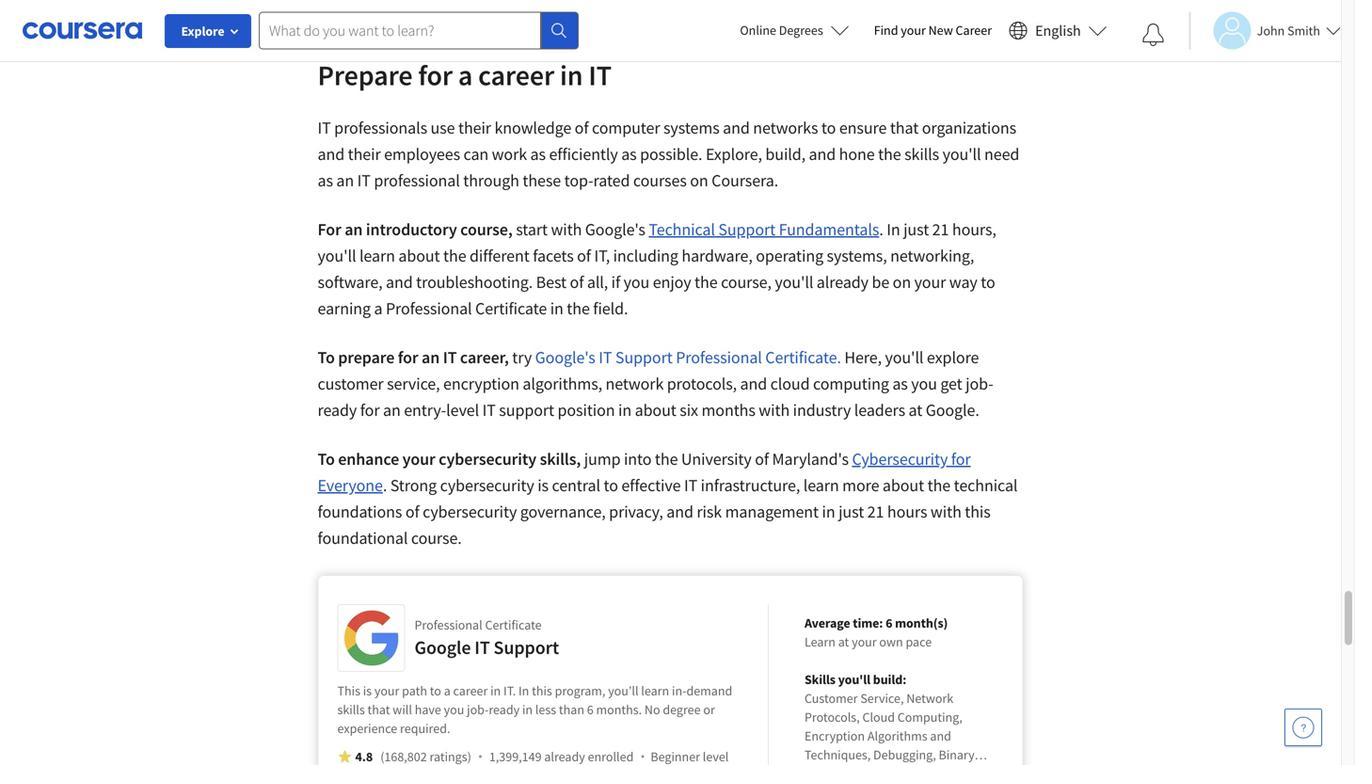 Task type: locate. For each thing, give the bounding box(es) containing it.
course, up different
[[460, 219, 513, 240]]

just up networking,
[[903, 219, 929, 240]]

0 vertical spatial that
[[890, 117, 919, 138]]

1 horizontal spatial is
[[538, 475, 549, 496]]

different
[[470, 245, 530, 266]]

is
[[538, 475, 549, 496], [363, 682, 372, 699]]

an inside here, you'll explore customer service, encryption algorithms, network protocols, and cloud computing as you get job- ready for an entry-level it support position in about six months with industry leaders at google.
[[383, 399, 401, 421]]

None search field
[[259, 12, 579, 49]]

0 horizontal spatial at
[[838, 633, 849, 650]]

john
[[1257, 22, 1285, 39]]

in inside . in just 21 hours, you'll learn about the different facets of it, including hardware, operating systems, networking, software, and troubleshooting. best of all, if you enjoy the course, you'll already be on your way to earning a professional certificate in the field.
[[550, 298, 563, 319]]

professionals
[[334, 117, 427, 138]]

the right into on the bottom of page
[[655, 448, 678, 470]]

1 vertical spatial skills
[[337, 701, 365, 718]]

2 vertical spatial cybersecurity
[[423, 501, 517, 522]]

google.
[[926, 399, 979, 421]]

you'll
[[943, 144, 981, 165], [318, 245, 356, 266], [775, 271, 813, 293], [885, 347, 924, 368], [838, 671, 871, 688]]

a right earning
[[374, 298, 383, 319]]

new
[[928, 22, 953, 39]]

is right this at the bottom left
[[363, 682, 372, 699]]

technical support fundamentals link
[[649, 219, 879, 240]]

support down certificate at the left
[[494, 636, 559, 659]]

to up everyone
[[318, 448, 335, 470]]

1 vertical spatial to
[[318, 448, 335, 470]]

top-
[[564, 170, 593, 191]]

1 horizontal spatial this
[[965, 501, 991, 522]]

1 vertical spatial that
[[368, 701, 390, 718]]

21 inside . in just 21 hours, you'll learn about the different facets of it, including hardware, operating systems, networking, software, and troubleshooting. best of all, if you enjoy the course, you'll already be on your way to earning a professional certificate in the field.
[[932, 219, 949, 240]]

1 horizontal spatial 21
[[932, 219, 949, 240]]

required.
[[400, 720, 450, 737]]

build,
[[765, 144, 806, 165]]

less
[[535, 701, 556, 718]]

strong
[[390, 475, 437, 496]]

0 horizontal spatial just
[[839, 501, 864, 522]]

this
[[965, 501, 991, 522], [532, 682, 552, 699]]

1 vertical spatial in
[[519, 682, 529, 699]]

0 vertical spatial to
[[318, 347, 335, 368]]

in inside this is your path to a career in it. in this program, you'll learn in-demand skills that will have you job-ready in less than 6 months. no degree or experience required.
[[519, 682, 529, 699]]

john smith
[[1257, 22, 1320, 39]]

certificate
[[475, 298, 547, 319]]

2 to from the top
[[318, 448, 335, 470]]

learn up no
[[641, 682, 669, 699]]

0 horizontal spatial skills
[[337, 701, 365, 718]]

skills inside it professionals use their knowledge of computer systems and networks to ensure that organizations and their employees can work as efficiently as possible. explore, build, and hone the skills you'll need as an it professional through these top-rated courses on coursera.
[[904, 144, 939, 165]]

on inside it professionals use their knowledge of computer systems and networks to ensure that organizations and their employees can work as efficiently as possible. explore, build, and hone the skills you'll need as an it professional through these top-rated courses on coursera.
[[690, 170, 708, 191]]

6 up own
[[886, 615, 893, 631]]

risk
[[697, 501, 722, 522]]

in left it.
[[490, 682, 501, 699]]

support up hardware,
[[718, 219, 776, 240]]

1 vertical spatial learn
[[803, 475, 839, 496]]

is inside this is your path to a career in it. in this program, you'll learn in-demand skills that will have you job-ready in less than 6 months. no degree or experience required.
[[363, 682, 372, 699]]

job- inside here, you'll explore customer service, encryption algorithms, network protocols, and cloud computing as you get job- ready for an entry-level it support position in about six months with industry leaders at google.
[[966, 373, 993, 394]]

in up knowledge
[[560, 57, 583, 93]]

get
[[940, 373, 962, 394]]

hours,
[[952, 219, 996, 240]]

1 vertical spatial ready
[[489, 701, 520, 718]]

in down the best
[[550, 298, 563, 319]]

you right have
[[444, 701, 464, 718]]

1 vertical spatial you
[[911, 373, 937, 394]]

to down jump
[[604, 475, 618, 496]]

1 horizontal spatial a
[[444, 682, 451, 699]]

1 horizontal spatial about
[[635, 399, 676, 421]]

1 horizontal spatial on
[[893, 271, 911, 293]]

. left 'strong'
[[383, 475, 387, 496]]

professional down employees on the left
[[374, 170, 460, 191]]

your inside . in just 21 hours, you'll learn about the different facets of it, including hardware, operating systems, networking, software, and troubleshooting. best of all, if you enjoy the course, you'll already be on your way to earning a professional certificate in the field.
[[914, 271, 946, 293]]

0 horizontal spatial support
[[494, 636, 559, 659]]

central
[[552, 475, 600, 496]]

1 vertical spatial this
[[532, 682, 552, 699]]

to right way
[[981, 271, 995, 293]]

an inside it professionals use their knowledge of computer systems and networks to ensure that organizations and their employees can work as efficiently as possible. explore, build, and hone the skills you'll need as an it professional through these top-rated courses on coursera.
[[336, 170, 354, 191]]

the right the hone
[[878, 144, 901, 165]]

professional
[[374, 170, 460, 191], [415, 616, 482, 633]]

in up "systems,"
[[887, 219, 900, 240]]

about inside here, you'll explore customer service, encryption algorithms, network protocols, and cloud computing as you get job- ready for an entry-level it support position in about six months with industry leaders at google.
[[635, 399, 676, 421]]

of
[[575, 117, 589, 138], [577, 245, 591, 266], [570, 271, 584, 293], [755, 448, 769, 470], [405, 501, 419, 522]]

of up efficiently
[[575, 117, 589, 138]]

months.
[[596, 701, 642, 718]]

it up the 'network'
[[599, 347, 612, 368]]

this inside the . strong cybersecurity is central to effective it infrastructure, learn more about the technical foundations of cybersecurity governance, privacy, and risk management in just 21 hours with this foundational course.
[[965, 501, 991, 522]]

in right it.
[[519, 682, 529, 699]]

to for to prepare for an it career, try google's it support professional certificate.
[[318, 347, 335, 368]]

foundational
[[318, 527, 408, 549]]

google's it support professional certificate. link
[[535, 347, 841, 368]]

for down customer
[[360, 399, 380, 421]]

1 vertical spatial with
[[759, 399, 790, 421]]

professional up google on the left bottom of page
[[415, 616, 482, 633]]

1 horizontal spatial just
[[903, 219, 929, 240]]

computing
[[813, 373, 889, 394]]

it
[[588, 57, 612, 93], [318, 117, 331, 138], [357, 170, 371, 191], [443, 347, 457, 368], [599, 347, 612, 368], [482, 399, 496, 421], [684, 475, 697, 496], [475, 636, 490, 659]]

six
[[680, 399, 698, 421]]

of left all,
[[570, 271, 584, 293]]

. up "systems,"
[[879, 219, 883, 240]]

to up customer
[[318, 347, 335, 368]]

1 vertical spatial 21
[[867, 501, 884, 522]]

pace
[[906, 633, 932, 650]]

ensure
[[839, 117, 887, 138]]

2 horizontal spatial support
[[718, 219, 776, 240]]

on down possible.
[[690, 170, 708, 191]]

0 horizontal spatial a
[[374, 298, 383, 319]]

with up facets
[[551, 219, 582, 240]]

1 vertical spatial just
[[839, 501, 864, 522]]

1 vertical spatial course,
[[721, 271, 772, 293]]

0 horizontal spatial ready
[[318, 399, 357, 421]]

is inside the . strong cybersecurity is central to effective it infrastructure, learn more about the technical foundations of cybersecurity governance, privacy, and risk management in just 21 hours with this foundational course.
[[538, 475, 549, 496]]

1 vertical spatial .
[[383, 475, 387, 496]]

ready
[[318, 399, 357, 421], [489, 701, 520, 718]]

1 horizontal spatial that
[[890, 117, 919, 138]]

1 horizontal spatial with
[[759, 399, 790, 421]]

with down cloud
[[759, 399, 790, 421]]

average
[[805, 615, 850, 631]]

about down "cybersecurity"
[[883, 475, 924, 496]]

be
[[872, 271, 889, 293]]

way
[[949, 271, 977, 293]]

job- inside this is your path to a career in it. in this program, you'll learn in-demand skills that will have you job-ready in less than 6 months. no degree or experience required.
[[467, 701, 489, 718]]

need
[[984, 144, 1019, 165]]

you'll down "for"
[[318, 245, 356, 266]]

0 vertical spatial on
[[690, 170, 708, 191]]

1 horizontal spatial ready
[[489, 701, 520, 718]]

0 vertical spatial in
[[887, 219, 900, 240]]

for up service,
[[398, 347, 418, 368]]

with inside the . strong cybersecurity is central to effective it infrastructure, learn more about the technical foundations of cybersecurity governance, privacy, and risk management in just 21 hours with this foundational course.
[[931, 501, 962, 522]]

than
[[559, 701, 584, 718]]

0 vertical spatial with
[[551, 219, 582, 240]]

their up can
[[458, 117, 491, 138]]

their down the professionals
[[348, 144, 381, 165]]

a inside this is your path to a career in it. in this program, you'll learn in-demand skills that will have you job-ready in less than 6 months. no degree or experience required.
[[444, 682, 451, 699]]

to inside the . strong cybersecurity is central to effective it infrastructure, learn more about the technical foundations of cybersecurity governance, privacy, and risk management in just 21 hours with this foundational course.
[[604, 475, 618, 496]]

1 vertical spatial their
[[348, 144, 381, 165]]

you left get
[[911, 373, 937, 394]]

encryption
[[443, 373, 519, 394]]

at right learn
[[838, 633, 849, 650]]

learn inside this is your path to a career in it. in this program, you'll learn in-demand skills that will have you job-ready in less than 6 months. no degree or experience required.
[[641, 682, 669, 699]]

career
[[956, 22, 992, 39]]

it down certificate at the left
[[475, 636, 490, 659]]

1 vertical spatial about
[[635, 399, 676, 421]]

6 right than
[[587, 701, 594, 718]]

21 up networking,
[[932, 219, 949, 240]]

month(s)
[[895, 615, 948, 631]]

to for to enhance your cybersecurity skills, jump into the university of maryland's
[[318, 448, 335, 470]]

1 horizontal spatial support
[[615, 347, 673, 368]]

it up computer
[[588, 57, 612, 93]]

to left ensure on the top right of the page
[[821, 117, 836, 138]]

job- right get
[[966, 373, 993, 394]]

6
[[886, 615, 893, 631], [587, 701, 594, 718]]

average time: 6 month(s) learn at your own pace
[[805, 615, 948, 650]]

foundations
[[318, 501, 402, 522]]

0 horizontal spatial is
[[363, 682, 372, 699]]

1 vertical spatial job-
[[467, 701, 489, 718]]

an left entry-
[[383, 399, 401, 421]]

you'll inside it professionals use their knowledge of computer systems and networks to ensure that organizations and their employees can work as efficiently as possible. explore, build, and hone the skills you'll need as an it professional through these top-rated courses on coursera.
[[943, 144, 981, 165]]

2 vertical spatial about
[[883, 475, 924, 496]]

ready down customer
[[318, 399, 357, 421]]

learn up software,
[[359, 245, 395, 266]]

career left it.
[[453, 682, 488, 699]]

facets
[[533, 245, 574, 266]]

google's up algorithms,
[[535, 347, 595, 368]]

try
[[512, 347, 532, 368]]

the left technical
[[927, 475, 951, 496]]

0 vertical spatial ready
[[318, 399, 357, 421]]

0 vertical spatial professional
[[386, 298, 472, 319]]

0 horizontal spatial 6
[[587, 701, 594, 718]]

0 vertical spatial 21
[[932, 219, 949, 240]]

2 horizontal spatial about
[[883, 475, 924, 496]]

1 vertical spatial 6
[[587, 701, 594, 718]]

course.
[[411, 527, 462, 549]]

at right the leaders on the right bottom of the page
[[909, 399, 922, 421]]

0 vertical spatial career
[[478, 57, 554, 93]]

as
[[530, 144, 546, 165], [621, 144, 637, 165], [318, 170, 333, 191], [892, 373, 908, 394]]

0 horizontal spatial this
[[532, 682, 552, 699]]

course, inside . in just 21 hours, you'll learn about the different facets of it, including hardware, operating systems, networking, software, and troubleshooting. best of all, if you enjoy the course, you'll already be on your way to earning a professional certificate in the field.
[[721, 271, 772, 293]]

cybersecurity
[[439, 448, 536, 470], [440, 475, 534, 496], [423, 501, 517, 522]]

2 vertical spatial you
[[444, 701, 464, 718]]

0 vertical spatial their
[[458, 117, 491, 138]]

skills down this at the bottom left
[[337, 701, 365, 718]]

an up "for"
[[336, 170, 354, 191]]

online degrees button
[[725, 9, 865, 51]]

on
[[690, 170, 708, 191], [893, 271, 911, 293]]

1 vertical spatial career
[[453, 682, 488, 699]]

support
[[718, 219, 776, 240], [615, 347, 673, 368], [494, 636, 559, 659]]

on right be on the top of page
[[893, 271, 911, 293]]

experience
[[337, 720, 397, 737]]

1 vertical spatial professional
[[415, 616, 482, 633]]

in-
[[672, 682, 686, 699]]

and up months
[[740, 373, 767, 394]]

no
[[645, 701, 660, 718]]

and left risk
[[666, 501, 693, 522]]

21 down more
[[867, 501, 884, 522]]

1 vertical spatial a
[[374, 298, 383, 319]]

1 horizontal spatial professional
[[676, 347, 762, 368]]

you'll down organizations
[[943, 144, 981, 165]]

in down maryland's
[[822, 501, 835, 522]]

your inside this is your path to a career in it. in this program, you'll learn in-demand skills that will have you job-ready in less than 6 months. no degree or experience required.
[[374, 682, 399, 699]]

0 horizontal spatial that
[[368, 701, 390, 718]]

you'll right skills
[[838, 671, 871, 688]]

1 vertical spatial professional
[[676, 347, 762, 368]]

0 vertical spatial professional
[[374, 170, 460, 191]]

1 to from the top
[[318, 347, 335, 368]]

it up risk
[[684, 475, 697, 496]]

you inside here, you'll explore customer service, encryption algorithms, network protocols, and cloud computing as you get job- ready for an entry-level it support position in about six months with industry leaders at google.
[[911, 373, 937, 394]]

can
[[464, 144, 489, 165]]

0 horizontal spatial .
[[383, 475, 387, 496]]

your down time:
[[852, 633, 877, 650]]

1 horizontal spatial 6
[[886, 615, 893, 631]]

you'll inside here, you'll explore customer service, encryption algorithms, network protocols, and cloud computing as you get job- ready for an entry-level it support position in about six months with industry leaders at google.
[[885, 347, 924, 368]]

level
[[446, 399, 479, 421]]

0 horizontal spatial on
[[690, 170, 708, 191]]

2 horizontal spatial with
[[931, 501, 962, 522]]

0 horizontal spatial in
[[519, 682, 529, 699]]

0 horizontal spatial learn
[[359, 245, 395, 266]]

0 horizontal spatial course,
[[460, 219, 513, 240]]

you right if
[[624, 271, 650, 293]]

1 horizontal spatial at
[[909, 399, 922, 421]]

just inside the . strong cybersecurity is central to effective it infrastructure, learn more about the technical foundations of cybersecurity governance, privacy, and risk management in just 21 hours with this foundational course.
[[839, 501, 864, 522]]

0 vertical spatial learn
[[359, 245, 395, 266]]

about left the six
[[635, 399, 676, 421]]

0 vertical spatial skills
[[904, 144, 939, 165]]

to up have
[[430, 682, 441, 699]]

0 vertical spatial this
[[965, 501, 991, 522]]

professional down the 'troubleshooting.'
[[386, 298, 472, 319]]

and right software,
[[386, 271, 413, 293]]

0 vertical spatial you
[[624, 271, 650, 293]]

2 vertical spatial a
[[444, 682, 451, 699]]

this up less
[[532, 682, 552, 699]]

more
[[842, 475, 879, 496]]

as up "for"
[[318, 170, 333, 191]]

as inside here, you'll explore customer service, encryption algorithms, network protocols, and cloud computing as you get job- ready for an entry-level it support position in about six months with industry leaders at google.
[[892, 373, 908, 394]]

it left career,
[[443, 347, 457, 368]]

. inside . in just 21 hours, you'll learn about the different facets of it, including hardware, operating systems, networking, software, and troubleshooting. best of all, if you enjoy the course, you'll already be on your way to earning a professional certificate in the field.
[[879, 219, 883, 240]]

for up technical
[[951, 448, 971, 470]]

professional inside it professionals use their knowledge of computer systems and networks to ensure that organizations and their employees can work as efficiently as possible. explore, build, and hone the skills you'll need as an it professional through these top-rated courses on coursera.
[[374, 170, 460, 191]]

course,
[[460, 219, 513, 240], [721, 271, 772, 293]]

your inside average time: 6 month(s) learn at your own pace
[[852, 633, 877, 650]]

just down more
[[839, 501, 864, 522]]

1 horizontal spatial course,
[[721, 271, 772, 293]]

ready down it.
[[489, 701, 520, 718]]

career up knowledge
[[478, 57, 554, 93]]

your down networking,
[[914, 271, 946, 293]]

0 vertical spatial about
[[398, 245, 440, 266]]

employees
[[384, 144, 460, 165]]

of inside it professionals use their knowledge of computer systems and networks to ensure that organizations and their employees can work as efficiently as possible. explore, build, and hone the skills you'll need as an it professional through these top-rated courses on coursera.
[[575, 117, 589, 138]]

demand
[[686, 682, 732, 699]]

that up experience
[[368, 701, 390, 718]]

build:
[[873, 671, 906, 688]]

1 horizontal spatial job-
[[966, 373, 993, 394]]

0 vertical spatial job-
[[966, 373, 993, 394]]

0 vertical spatial is
[[538, 475, 549, 496]]

1 horizontal spatial their
[[458, 117, 491, 138]]

ready inside this is your path to a career in it. in this program, you'll learn in-demand skills that will have you job-ready in less than 6 months. no degree or experience required.
[[489, 701, 520, 718]]

this down technical
[[965, 501, 991, 522]]

in inside the . strong cybersecurity is central to effective it infrastructure, learn more about the technical foundations of cybersecurity governance, privacy, and risk management in just 21 hours with this foundational course.
[[822, 501, 835, 522]]

a down the what do you want to learn? text field
[[458, 57, 473, 93]]

algorithms,
[[523, 373, 602, 394]]

into
[[624, 448, 652, 470]]

learn down maryland's
[[803, 475, 839, 496]]

is down skills,
[[538, 475, 549, 496]]

0 horizontal spatial professional
[[386, 298, 472, 319]]

ready inside here, you'll explore customer service, encryption algorithms, network protocols, and cloud computing as you get job- ready for an entry-level it support position in about six months with industry leaders at google.
[[318, 399, 357, 421]]

earning
[[318, 298, 371, 319]]

it right level at the left of page
[[482, 399, 496, 421]]

0 horizontal spatial job-
[[467, 701, 489, 718]]

an up service,
[[422, 347, 440, 368]]

professional inside . in just 21 hours, you'll learn about the different facets of it, including hardware, operating systems, networking, software, and troubleshooting. best of all, if you enjoy the course, you'll already be on your way to earning a professional certificate in the field.
[[386, 298, 472, 319]]

. strong cybersecurity is central to effective it infrastructure, learn more about the technical foundations of cybersecurity governance, privacy, and risk management in just 21 hours with this foundational course.
[[318, 475, 1018, 549]]

this inside this is your path to a career in it. in this program, you'll learn in-demand skills that will have you job-ready in less than 6 months. no degree or experience required.
[[532, 682, 552, 699]]

1 horizontal spatial learn
[[641, 682, 669, 699]]

you'll right here,
[[885, 347, 924, 368]]

that right ensure on the top right of the page
[[890, 117, 919, 138]]

it inside professional certificate google it support
[[475, 636, 490, 659]]

of down 'strong'
[[405, 501, 419, 522]]

0 vertical spatial just
[[903, 219, 929, 240]]

about down introductory
[[398, 245, 440, 266]]

in down the 'network'
[[618, 399, 632, 421]]

0 horizontal spatial you
[[444, 701, 464, 718]]

and inside here, you'll explore customer service, encryption algorithms, network protocols, and cloud computing as you get job- ready for an entry-level it support position in about six months with industry leaders at google.
[[740, 373, 767, 394]]

0 vertical spatial a
[[458, 57, 473, 93]]

network
[[606, 373, 664, 394]]

. inside the . strong cybersecurity is central to effective it infrastructure, learn more about the technical foundations of cybersecurity governance, privacy, and risk management in just 21 hours with this foundational course.
[[383, 475, 387, 496]]

2 vertical spatial learn
[[641, 682, 669, 699]]

prepare
[[338, 347, 395, 368]]

2 vertical spatial support
[[494, 636, 559, 659]]

0 vertical spatial .
[[879, 219, 883, 240]]

cybersecurity for everyone link
[[318, 448, 971, 496]]

it inside the . strong cybersecurity is central to effective it infrastructure, learn more about the technical foundations of cybersecurity governance, privacy, and risk management in just 21 hours with this foundational course.
[[684, 475, 697, 496]]

for
[[418, 57, 453, 93], [398, 347, 418, 368], [360, 399, 380, 421], [951, 448, 971, 470]]

2 horizontal spatial you
[[911, 373, 937, 394]]

0 horizontal spatial 21
[[867, 501, 884, 522]]

1 horizontal spatial .
[[879, 219, 883, 240]]

0 vertical spatial at
[[909, 399, 922, 421]]

2 horizontal spatial learn
[[803, 475, 839, 496]]



Task type: describe. For each thing, give the bounding box(es) containing it.
protocols,
[[667, 373, 737, 394]]

online
[[740, 22, 776, 39]]

program,
[[555, 682, 605, 699]]

6 inside this is your path to a career in it. in this program, you'll learn in-demand skills that will have you job-ready in less than 6 months. no degree or experience required.
[[587, 701, 594, 718]]

and inside the . strong cybersecurity is central to effective it infrastructure, learn more about the technical foundations of cybersecurity governance, privacy, and risk management in just 21 hours with this foundational course.
[[666, 501, 693, 522]]

industry
[[793, 399, 851, 421]]

as up these
[[530, 144, 546, 165]]

0 horizontal spatial with
[[551, 219, 582, 240]]

effective
[[621, 475, 681, 496]]

cloud
[[770, 373, 810, 394]]

privacy,
[[609, 501, 663, 522]]

to inside . in just 21 hours, you'll learn about the different facets of it, including hardware, operating systems, networking, software, and troubleshooting. best of all, if you enjoy the course, you'll already be on your way to earning a professional certificate in the field.
[[981, 271, 995, 293]]

networks
[[753, 117, 818, 138]]

in left less
[[522, 701, 533, 718]]

google
[[415, 636, 471, 659]]

your up 'strong'
[[402, 448, 435, 470]]

hardware,
[[682, 245, 753, 266]]

degree
[[663, 701, 701, 718]]

online degrees
[[740, 22, 823, 39]]

have
[[415, 701, 441, 718]]

of up infrastructure,
[[755, 448, 769, 470]]

to inside it professionals use their knowledge of computer systems and networks to ensure that organizations and their employees can work as efficiently as possible. explore, build, and hone the skills you'll need as an it professional through these top-rated courses on coursera.
[[821, 117, 836, 138]]

in inside here, you'll explore customer service, encryption algorithms, network protocols, and cloud computing as you get job- ready for an entry-level it support position in about six months with industry leaders at google.
[[618, 399, 632, 421]]

21 inside the . strong cybersecurity is central to effective it infrastructure, learn more about the technical foundations of cybersecurity governance, privacy, and risk management in just 21 hours with this foundational course.
[[867, 501, 884, 522]]

support
[[499, 399, 554, 421]]

0 vertical spatial support
[[718, 219, 776, 240]]

it left the professionals
[[318, 117, 331, 138]]

prepare
[[318, 57, 413, 93]]

6 inside average time: 6 month(s) learn at your own pace
[[886, 615, 893, 631]]

to inside this is your path to a career in it. in this program, you'll learn in-demand skills that will have you job-ready in less than 6 months. no degree or experience required.
[[430, 682, 441, 699]]

about inside the . strong cybersecurity is central to effective it infrastructure, learn more about the technical foundations of cybersecurity governance, privacy, and risk management in just 21 hours with this foundational course.
[[883, 475, 924, 496]]

cybersecurity
[[852, 448, 948, 470]]

enhance
[[338, 448, 399, 470]]

find
[[874, 22, 898, 39]]

and up explore,
[[723, 117, 750, 138]]

english
[[1035, 21, 1081, 40]]

of inside the . strong cybersecurity is central to effective it infrastructure, learn more about the technical foundations of cybersecurity governance, privacy, and risk management in just 21 hours with this foundational course.
[[405, 501, 419, 522]]

career inside this is your path to a career in it. in this program, you'll learn in-demand skills that will have you job-ready in less than 6 months. no degree or experience required.
[[453, 682, 488, 699]]

. for strong
[[383, 475, 387, 496]]

technical
[[954, 475, 1018, 496]]

will
[[393, 701, 412, 718]]

introductory
[[366, 219, 457, 240]]

show notifications image
[[1142, 24, 1165, 46]]

it inside here, you'll explore customer service, encryption algorithms, network protocols, and cloud computing as you get job- ready for an entry-level it support position in about six months with industry leaders at google.
[[482, 399, 496, 421]]

just inside . in just 21 hours, you'll learn about the different facets of it, including hardware, operating systems, networking, software, and troubleshooting. best of all, if you enjoy the course, you'll already be on your way to earning a professional certificate in the field.
[[903, 219, 929, 240]]

at inside average time: 6 month(s) learn at your own pace
[[838, 633, 849, 650]]

at inside here, you'll explore customer service, encryption algorithms, network protocols, and cloud computing as you get job- ready for an entry-level it support position in about six months with industry leaders at google.
[[909, 399, 922, 421]]

your right find
[[901, 22, 926, 39]]

cybersecurity for everyone
[[318, 448, 971, 496]]

for up use
[[418, 57, 453, 93]]

and left the hone
[[809, 144, 836, 165]]

find your new career link
[[865, 19, 1001, 42]]

already
[[817, 271, 869, 293]]

. for in
[[879, 219, 883, 240]]

here,
[[844, 347, 882, 368]]

you inside . in just 21 hours, you'll learn about the different facets of it, including hardware, operating systems, networking, software, and troubleshooting. best of all, if you enjoy the course, you'll already be on your way to earning a professional certificate in the field.
[[624, 271, 650, 293]]

months
[[702, 399, 755, 421]]

for inside here, you'll explore customer service, encryption algorithms, network protocols, and cloud computing as you get job- ready for an entry-level it support position in about six months with industry leaders at google.
[[360, 399, 380, 421]]

hone
[[839, 144, 875, 165]]

systems,
[[827, 245, 887, 266]]

0 vertical spatial course,
[[460, 219, 513, 240]]

to enhance your cybersecurity skills, jump into the university of maryland's
[[318, 448, 852, 470]]

english button
[[1001, 0, 1115, 61]]

learn
[[805, 633, 836, 650]]

for
[[318, 219, 341, 240]]

support inside professional certificate google it support
[[494, 636, 559, 659]]

professional inside professional certificate google it support
[[415, 616, 482, 633]]

about inside . in just 21 hours, you'll learn about the different facets of it, including hardware, operating systems, networking, software, and troubleshooting. best of all, if you enjoy the course, you'll already be on your way to earning a professional certificate in the field.
[[398, 245, 440, 266]]

these
[[523, 170, 561, 191]]

that inside it professionals use their knowledge of computer systems and networks to ensure that organizations and their employees can work as efficiently as possible. explore, build, and hone the skills you'll need as an it professional through these top-rated courses on coursera.
[[890, 117, 919, 138]]

explore
[[927, 347, 979, 368]]

skills inside this is your path to a career in it. in this program, you'll learn in-demand skills that will have you job-ready in less than 6 months. no degree or experience required.
[[337, 701, 365, 718]]

rated
[[593, 170, 630, 191]]

1 vertical spatial support
[[615, 347, 673, 368]]

explore button
[[165, 14, 251, 48]]

john smith button
[[1189, 12, 1341, 49]]

a inside . in just 21 hours, you'll learn about the different facets of it, including hardware, operating systems, networking, software, and troubleshooting. best of all, if you enjoy the course, you'll already be on your way to earning a professional certificate in the field.
[[374, 298, 383, 319]]

you'll
[[608, 682, 639, 699]]

customer
[[318, 373, 384, 394]]

systems
[[663, 117, 720, 138]]

learn inside . in just 21 hours, you'll learn about the different facets of it, including hardware, operating systems, networking, software, and troubleshooting. best of all, if you enjoy the course, you'll already be on your way to earning a professional certificate in the field.
[[359, 245, 395, 266]]

coursera.
[[712, 170, 778, 191]]

certificate
[[485, 616, 542, 633]]

1 vertical spatial google's
[[535, 347, 595, 368]]

prepare for a career in it
[[318, 57, 612, 93]]

operating
[[756, 245, 823, 266]]

the inside it professionals use their knowledge of computer systems and networks to ensure that organizations and their employees can work as efficiently as possible. explore, build, and hone the skills you'll need as an it professional through these top-rated courses on coursera.
[[878, 144, 901, 165]]

that inside this is your path to a career in it. in this program, you'll learn in-demand skills that will have you job-ready in less than 6 months. no degree or experience required.
[[368, 701, 390, 718]]

it down the professionals
[[357, 170, 371, 191]]

infrastructure,
[[701, 475, 800, 496]]

knowledge
[[494, 117, 571, 138]]

and inside . in just 21 hours, you'll learn about the different facets of it, including hardware, operating systems, networking, software, and troubleshooting. best of all, if you enjoy the course, you'll already be on your way to earning a professional certificate in the field.
[[386, 271, 413, 293]]

1 vertical spatial cybersecurity
[[440, 475, 534, 496]]

learn inside the . strong cybersecurity is central to effective it infrastructure, learn more about the technical foundations of cybersecurity governance, privacy, and risk management in just 21 hours with this foundational course.
[[803, 475, 839, 496]]

possible.
[[640, 144, 702, 165]]

here, you'll explore customer service, encryption algorithms, network protocols, and cloud computing as you get job- ready for an entry-level it support position in about six months with industry leaders at google.
[[318, 347, 993, 421]]

0 vertical spatial google's
[[585, 219, 645, 240]]

position
[[558, 399, 615, 421]]

the down hardware,
[[695, 271, 718, 293]]

you inside this is your path to a career in it. in this program, you'll learn in-demand skills that will have you job-ready in less than 6 months. no degree or experience required.
[[444, 701, 464, 718]]

skills you'll build:
[[805, 671, 906, 688]]

the left field. at the left
[[567, 298, 590, 319]]

explore
[[181, 23, 224, 40]]

with inside here, you'll explore customer service, encryption algorithms, network protocols, and cloud computing as you get job- ready for an entry-level it support position in about six months with industry leaders at google.
[[759, 399, 790, 421]]

coursera image
[[23, 15, 142, 45]]

on inside . in just 21 hours, you'll learn about the different facets of it, including hardware, operating systems, networking, software, and troubleshooting. best of all, if you enjoy the course, you'll already be on your way to earning a professional certificate in the field.
[[893, 271, 911, 293]]

explore,
[[706, 144, 762, 165]]

this
[[337, 682, 360, 699]]

in inside . in just 21 hours, you'll learn about the different facets of it, including hardware, operating systems, networking, software, and troubleshooting. best of all, if you enjoy the course, you'll already be on your way to earning a professional certificate in the field.
[[887, 219, 900, 240]]

entry-
[[404, 399, 446, 421]]

enjoy
[[653, 271, 691, 293]]

or
[[703, 701, 715, 718]]

and down the professionals
[[318, 144, 345, 165]]

0 vertical spatial cybersecurity
[[439, 448, 536, 470]]

skills,
[[540, 448, 581, 470]]

skills
[[805, 671, 836, 688]]

of left it,
[[577, 245, 591, 266]]

you'll down operating
[[775, 271, 813, 293]]

use
[[431, 117, 455, 138]]

governance,
[[520, 501, 606, 522]]

efficiently
[[549, 144, 618, 165]]

help center image
[[1292, 716, 1315, 739]]

maryland's
[[772, 448, 849, 470]]

certificate.
[[765, 347, 841, 368]]

computer
[[592, 117, 660, 138]]

organizations
[[922, 117, 1016, 138]]

everyone
[[318, 475, 383, 496]]

for an introductory course, start with google's technical support fundamentals
[[318, 219, 879, 240]]

troubleshooting.
[[416, 271, 533, 293]]

including
[[613, 245, 678, 266]]

What do you want to learn? text field
[[259, 12, 541, 49]]

an right "for"
[[345, 219, 363, 240]]

networking,
[[890, 245, 974, 266]]

jump
[[584, 448, 621, 470]]

software,
[[318, 271, 383, 293]]

hours
[[887, 501, 927, 522]]

as down computer
[[621, 144, 637, 165]]

for inside cybersecurity for everyone
[[951, 448, 971, 470]]

google image
[[343, 610, 399, 666]]

it.
[[503, 682, 516, 699]]

the up the 'troubleshooting.'
[[443, 245, 466, 266]]

the inside the . strong cybersecurity is central to effective it infrastructure, learn more about the technical foundations of cybersecurity governance, privacy, and risk management in just 21 hours with this foundational course.
[[927, 475, 951, 496]]

university
[[681, 448, 752, 470]]

2 horizontal spatial a
[[458, 57, 473, 93]]

best
[[536, 271, 567, 293]]

this is your path to a career in it. in this program, you'll learn in-demand skills that will have you job-ready in less than 6 months. no degree or experience required.
[[337, 682, 732, 737]]



Task type: vqa. For each thing, say whether or not it's contained in the screenshot.
Specialization corresponding to TESOL Certificate, Part 2: Teach English Now!
no



